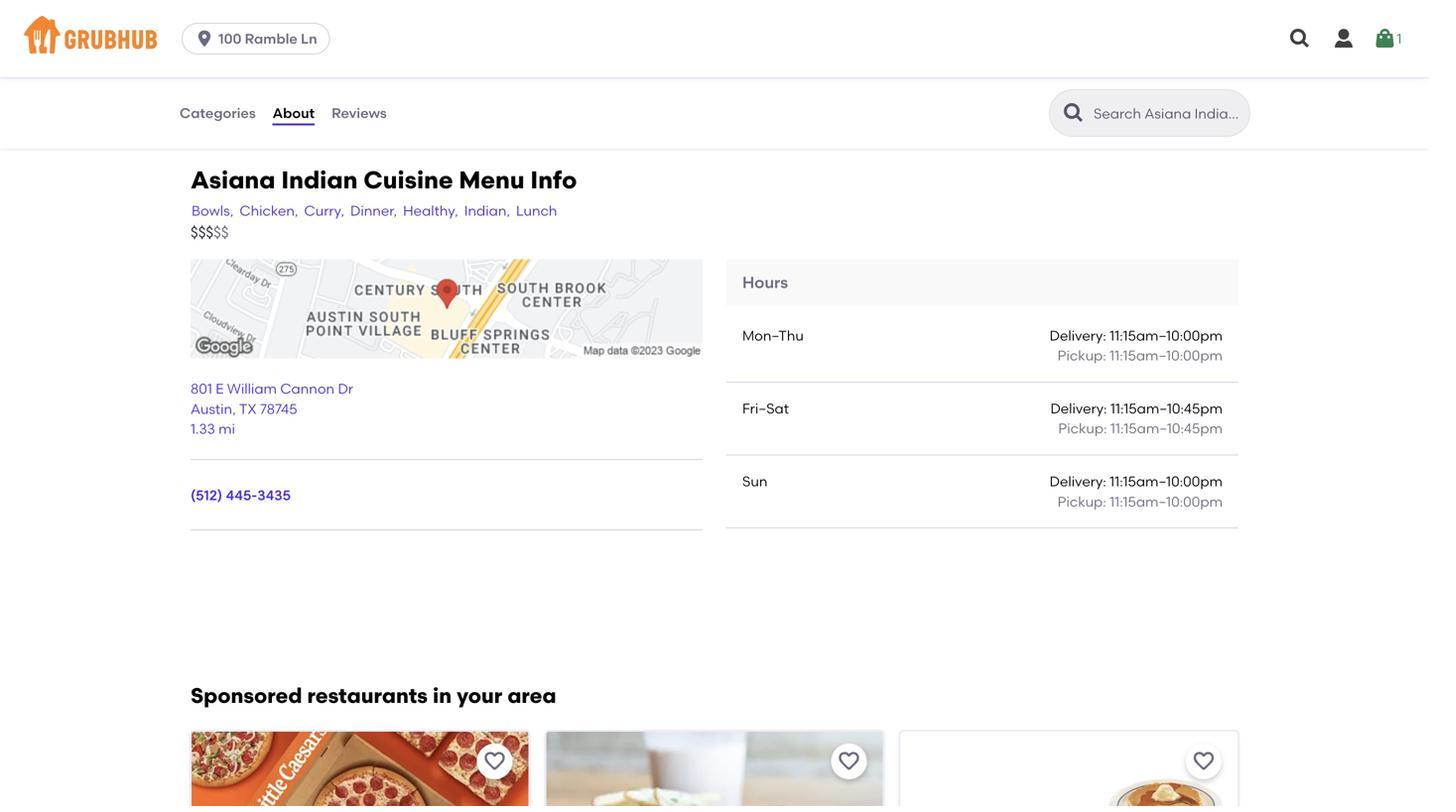 Task type: describe. For each thing, give the bounding box(es) containing it.
11:15am–10:45pm for pickup: 11:15am–10:45pm
[[1110, 420, 1223, 437]]

2 11:15am–10:00pm from the top
[[1110, 347, 1223, 364]]

save this restaurant button for little caesars pizza logo
[[477, 744, 512, 780]]

dinner,
[[350, 203, 397, 220]]

delivery: 11:15am–10:45pm
[[1050, 400, 1223, 417]]

save this restaurant image for little caesars pizza logo "save this restaurant" button
[[483, 750, 506, 774]]

3 11:15am–10:00pm from the top
[[1110, 473, 1223, 490]]

area
[[507, 684, 556, 709]]

about button
[[272, 77, 316, 149]]

chicken,
[[240, 203, 298, 220]]

indian,
[[464, 203, 510, 220]]

$$$$$
[[191, 224, 229, 242]]

healthy, button
[[402, 200, 459, 222]]

ln
[[301, 30, 317, 47]]

tx
[[239, 401, 257, 418]]

cuisine
[[363, 166, 453, 195]]

delivery: for sun
[[1050, 473, 1106, 490]]

categories
[[180, 105, 256, 121]]

11:15am–10:45pm for delivery: 11:15am–10:45pm
[[1110, 400, 1223, 417]]

sponsored
[[191, 684, 302, 709]]

100 ramble ln button
[[182, 23, 338, 55]]

100 ramble ln
[[218, 30, 317, 47]]

1 button
[[1373, 21, 1402, 57]]

menu
[[459, 166, 525, 195]]

mi
[[218, 421, 235, 438]]

801 e william cannon dr austin , tx 78745 1.33 mi
[[191, 381, 353, 438]]

info
[[530, 166, 577, 195]]

reviews button
[[331, 77, 388, 149]]

dinner, button
[[349, 200, 398, 222]]

chicken, button
[[239, 200, 299, 222]]

pickup: 11:15am–10:00pm for mon–thu
[[1058, 347, 1223, 364]]

3435
[[257, 487, 291, 504]]

categories button
[[179, 77, 257, 149]]

your
[[457, 684, 502, 709]]

bowls, chicken, curry, dinner, healthy, indian, lunch
[[192, 203, 557, 220]]

asiana indian cuisine menu info
[[191, 166, 577, 195]]

mon–thu
[[742, 327, 804, 344]]

100
[[218, 30, 241, 47]]

$$$
[[191, 224, 213, 242]]

pickup: 11:15am–10:45pm
[[1058, 420, 1223, 437]]

sponsored restaurants in your area
[[191, 684, 556, 709]]

bowls,
[[192, 203, 234, 220]]

delivery: 11:15am–10:00pm for sun
[[1050, 473, 1223, 490]]

curry,
[[304, 203, 344, 220]]

2 svg image from the left
[[1332, 27, 1356, 51]]

asiana
[[191, 166, 275, 195]]

801
[[191, 381, 212, 397]]

hopdoddy burger bar logo image
[[546, 732, 883, 807]]

indian, button
[[463, 200, 511, 222]]

1 11:15am–10:00pm from the top
[[1110, 327, 1223, 344]]

austin
[[191, 401, 232, 418]]



Task type: locate. For each thing, give the bounding box(es) containing it.
2 vertical spatial pickup:
[[1058, 493, 1106, 510]]

1 vertical spatial pickup: 11:15am–10:00pm
[[1058, 493, 1223, 510]]

3 save this restaurant button from the left
[[1186, 744, 1222, 780]]

1 vertical spatial 11:15am–10:45pm
[[1110, 420, 1223, 437]]

william
[[227, 381, 277, 397]]

1 pickup: 11:15am–10:00pm from the top
[[1058, 347, 1223, 364]]

delivery: 11:15am–10:00pm
[[1050, 327, 1223, 344], [1050, 473, 1223, 490]]

445-
[[226, 487, 257, 504]]

0 horizontal spatial save this restaurant button
[[477, 744, 512, 780]]

2 pickup: 11:15am–10:00pm from the top
[[1058, 493, 1223, 510]]

delivery: up pickup: 11:15am–10:45pm
[[1050, 400, 1107, 417]]

svg image inside 100 ramble ln 'button'
[[195, 29, 214, 49]]

delivery: 11:15am–10:00pm for mon–thu
[[1050, 327, 1223, 344]]

dr
[[338, 381, 353, 397]]

(512) 445-3435
[[191, 487, 291, 504]]

pickup: 11:15am–10:00pm up delivery: 11:15am–10:45pm
[[1058, 347, 1223, 364]]

delivery: up delivery: 11:15am–10:45pm
[[1050, 327, 1106, 344]]

1.33
[[191, 421, 215, 438]]

indian
[[281, 166, 358, 195]]

svg image
[[1373, 27, 1397, 51], [195, 29, 214, 49]]

pickup: for fri–sat
[[1058, 420, 1107, 437]]

delivery: down pickup: 11:15am–10:45pm
[[1050, 473, 1106, 490]]

little caesars pizza logo image
[[192, 732, 528, 807]]

2 11:15am–10:45pm from the top
[[1110, 420, 1223, 437]]

1 vertical spatial delivery: 11:15am–10:00pm
[[1050, 473, 1223, 490]]

0 vertical spatial delivery: 11:15am–10:00pm
[[1050, 327, 1223, 344]]

2 horizontal spatial save this restaurant button
[[1186, 744, 1222, 780]]

2 save this restaurant image from the left
[[1192, 750, 1216, 774]]

curry, button
[[303, 200, 345, 222]]

pickup: for sun
[[1058, 493, 1106, 510]]

lunch
[[516, 203, 557, 220]]

0 vertical spatial delivery:
[[1050, 327, 1106, 344]]

1 save this restaurant image from the left
[[483, 750, 506, 774]]

delivery: for mon–thu
[[1050, 327, 1106, 344]]

svg image inside the 1 button
[[1373, 27, 1397, 51]]

save this restaurant button for "ihop logo"
[[1186, 744, 1222, 780]]

11:15am–10:45pm
[[1110, 400, 1223, 417], [1110, 420, 1223, 437]]

0 horizontal spatial save this restaurant image
[[483, 750, 506, 774]]

Search Asiana Indian Cuisine search field
[[1092, 104, 1244, 123]]

save this restaurant image for "ihop logo"'s "save this restaurant" button
[[1192, 750, 1216, 774]]

tab
[[171, 0, 326, 22]]

save this restaurant image
[[837, 750, 861, 774]]

svg image
[[1288, 27, 1312, 51], [1332, 27, 1356, 51]]

svg image for 1
[[1373, 27, 1397, 51]]

svg image for 100 ramble ln
[[195, 29, 214, 49]]

save this restaurant button for hopdoddy burger bar logo
[[831, 744, 867, 780]]

pickup: down pickup: 11:15am–10:45pm
[[1058, 493, 1106, 510]]

1 horizontal spatial save this restaurant image
[[1192, 750, 1216, 774]]

4 11:15am–10:00pm from the top
[[1110, 493, 1223, 510]]

0 vertical spatial pickup: 11:15am–10:00pm
[[1058, 347, 1223, 364]]

hours
[[742, 273, 788, 292]]

1 horizontal spatial svg image
[[1373, 27, 1397, 51]]

1 vertical spatial pickup:
[[1058, 420, 1107, 437]]

pickup: 11:15am–10:00pm
[[1058, 347, 1223, 364], [1058, 493, 1223, 510]]

1 delivery: 11:15am–10:00pm from the top
[[1050, 327, 1223, 344]]

pickup: 11:15am–10:00pm down pickup: 11:15am–10:45pm
[[1058, 493, 1223, 510]]

pickup: for mon–thu
[[1058, 347, 1106, 364]]

1
[[1397, 30, 1402, 47]]

delivery: 11:15am–10:00pm down pickup: 11:15am–10:45pm
[[1050, 473, 1223, 490]]

save this restaurant button
[[477, 744, 512, 780], [831, 744, 867, 780], [1186, 744, 1222, 780]]

0 horizontal spatial svg image
[[1288, 27, 1312, 51]]

1 save this restaurant button from the left
[[477, 744, 512, 780]]

1 svg image from the left
[[1288, 27, 1312, 51]]

desserts
[[179, 40, 236, 57]]

(512)
[[191, 487, 222, 504]]

about
[[273, 105, 315, 121]]

1 vertical spatial delivery:
[[1050, 400, 1107, 417]]

restaurants
[[307, 684, 428, 709]]

1 11:15am–10:45pm from the top
[[1110, 400, 1223, 417]]

0 vertical spatial 11:15am–10:45pm
[[1110, 400, 1223, 417]]

bowls, button
[[191, 200, 235, 222]]

in
[[433, 684, 452, 709]]

(512) 445-3435 button
[[191, 486, 291, 506]]

save this restaurant image
[[483, 750, 506, 774], [1192, 750, 1216, 774]]

delivery: 11:15am–10:00pm up delivery: 11:15am–10:45pm
[[1050, 327, 1223, 344]]

11:15am–10:00pm
[[1110, 327, 1223, 344], [1110, 347, 1223, 364], [1110, 473, 1223, 490], [1110, 493, 1223, 510]]

2 vertical spatial delivery:
[[1050, 473, 1106, 490]]

cannon
[[280, 381, 335, 397]]

78745
[[260, 401, 297, 418]]

pickup: down delivery: 11:15am–10:45pm
[[1058, 420, 1107, 437]]

e
[[216, 381, 224, 397]]

0 horizontal spatial svg image
[[195, 29, 214, 49]]

2 delivery: 11:15am–10:00pm from the top
[[1050, 473, 1223, 490]]

sun
[[742, 473, 768, 490]]

1 horizontal spatial svg image
[[1332, 27, 1356, 51]]

delivery: for fri–sat
[[1050, 400, 1107, 417]]

ihop logo image
[[901, 732, 1238, 807]]

11:15am–10:45pm down delivery: 11:15am–10:45pm
[[1110, 420, 1223, 437]]

fri–sat
[[742, 400, 789, 417]]

lunch button
[[515, 200, 558, 222]]

reviews
[[332, 105, 387, 121]]

pickup: up delivery: 11:15am–10:45pm
[[1058, 347, 1106, 364]]

0 vertical spatial pickup:
[[1058, 347, 1106, 364]]

1 horizontal spatial save this restaurant button
[[831, 744, 867, 780]]

,
[[232, 401, 236, 418]]

delivery:
[[1050, 327, 1106, 344], [1050, 400, 1107, 417], [1050, 473, 1106, 490]]

pickup: 11:15am–10:00pm for sun
[[1058, 493, 1223, 510]]

healthy,
[[403, 203, 458, 220]]

ramble
[[245, 30, 298, 47]]

main navigation navigation
[[0, 0, 1429, 77]]

search icon image
[[1062, 101, 1086, 125]]

2 save this restaurant button from the left
[[831, 744, 867, 780]]

11:15am–10:45pm up pickup: 11:15am–10:45pm
[[1110, 400, 1223, 417]]

pickup:
[[1058, 347, 1106, 364], [1058, 420, 1107, 437], [1058, 493, 1106, 510]]



Task type: vqa. For each thing, say whether or not it's contained in the screenshot.
Save this restaurant button related to Hopdoddy Burger Bar logo
yes



